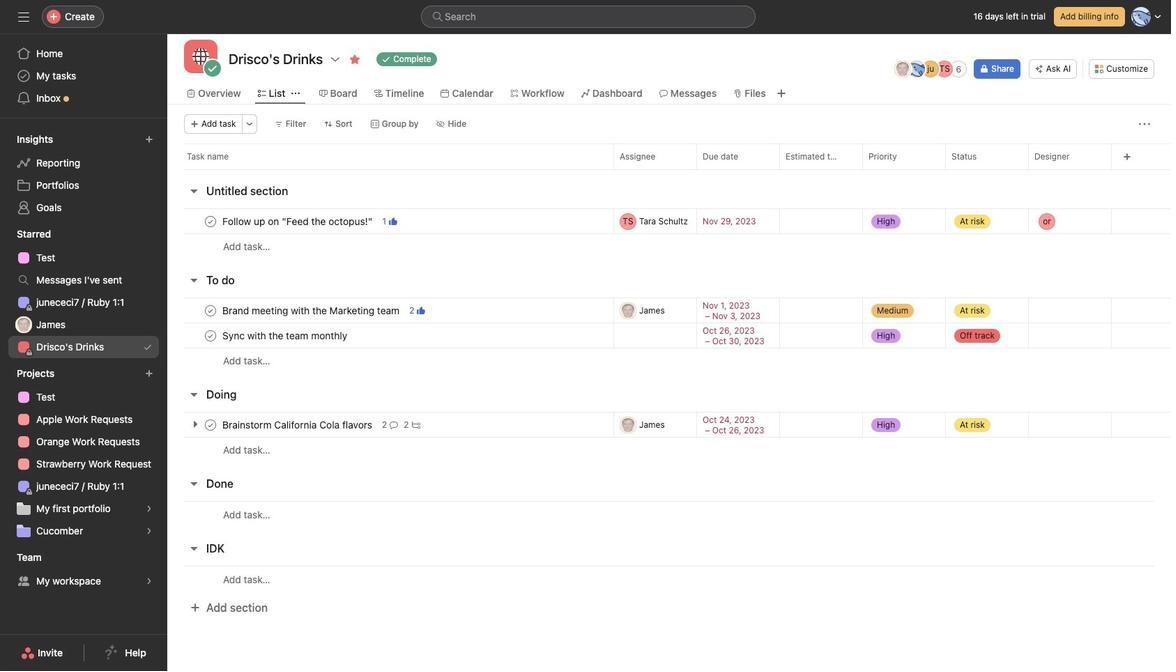Task type: describe. For each thing, give the bounding box(es) containing it.
2 subtasks image
[[412, 421, 420, 429]]

2 comments image
[[390, 421, 398, 429]]

new project or portfolio image
[[145, 370, 153, 378]]

4 collapse task list for this group image from the top
[[188, 543, 199, 554]]

header doing tree grid
[[167, 412, 1171, 463]]

tab actions image
[[291, 89, 300, 98]]

2 likes. you liked this task image
[[417, 306, 426, 315]]

mark complete image for task name text field within sync with the team monthly cell
[[202, 327, 219, 344]]

mark complete checkbox inside sync with the team monthly cell
[[202, 327, 219, 344]]

mark complete image
[[202, 417, 219, 433]]

mark complete image for task name text field in the brand meeting with the marketing team 'cell'
[[202, 302, 219, 319]]

header untitled section tree grid
[[167, 208, 1171, 259]]

globe image
[[192, 48, 209, 65]]

collapse task list for this group image
[[188, 185, 199, 197]]

expand subtask list for the task brainstorm california cola flavors image
[[190, 419, 201, 430]]

global element
[[0, 34, 167, 118]]

projects element
[[0, 361, 167, 545]]

mark complete image for task name text box in the 'follow up on "feed the octopus!"' cell
[[202, 213, 219, 230]]



Task type: vqa. For each thing, say whether or not it's contained in the screenshot.
Task name text box within the Follow up on "Feed the octopus!" cell Collapse task list for this group icon
yes



Task type: locate. For each thing, give the bounding box(es) containing it.
mark complete checkbox inside 'follow up on "feed the octopus!"' cell
[[202, 213, 219, 230]]

mark complete checkbox for header untitled section tree grid
[[202, 213, 219, 230]]

1 vertical spatial mark complete image
[[202, 302, 219, 319]]

task name text field inside brand meeting with the marketing team 'cell'
[[220, 304, 404, 318]]

2 vertical spatial mark complete image
[[202, 327, 219, 344]]

list box
[[421, 6, 756, 28]]

add tab image
[[776, 88, 787, 99]]

Task name text field
[[220, 304, 404, 318], [220, 329, 352, 343]]

mark complete image inside 'follow up on "feed the octopus!"' cell
[[202, 213, 219, 230]]

teams element
[[0, 545, 167, 595]]

3 mark complete image from the top
[[202, 327, 219, 344]]

see details, my workspace image
[[145, 577, 153, 586]]

brand meeting with the marketing team cell
[[167, 298, 614, 324]]

task name text field for mark complete option inside sync with the team monthly cell
[[220, 329, 352, 343]]

follow up on "feed the octopus!" cell
[[167, 208, 614, 234]]

Task name text field
[[220, 214, 377, 228], [220, 418, 377, 432]]

task name text field inside 'follow up on "feed the octopus!"' cell
[[220, 214, 377, 228]]

brainstorm california cola flavors cell
[[167, 412, 614, 438]]

Mark complete checkbox
[[202, 213, 219, 230], [202, 302, 219, 319]]

3 collapse task list for this group image from the top
[[188, 478, 199, 489]]

task name text field inside brainstorm california cola flavors cell
[[220, 418, 377, 432]]

starred element
[[0, 222, 167, 361]]

mark complete image inside sync with the team monthly cell
[[202, 327, 219, 344]]

row
[[167, 144, 1171, 169], [184, 169, 1171, 170], [167, 208, 1171, 234], [167, 234, 1171, 259], [167, 298, 1171, 324], [167, 323, 1171, 349], [167, 348, 1171, 374], [167, 412, 1171, 438], [167, 437, 1171, 463], [167, 501, 1171, 528], [167, 566, 1171, 593]]

task name text field inside sync with the team monthly cell
[[220, 329, 352, 343]]

mark complete image
[[202, 213, 219, 230], [202, 302, 219, 319], [202, 327, 219, 344]]

0 vertical spatial task name text field
[[220, 214, 377, 228]]

insights element
[[0, 127, 167, 222]]

add field image
[[1123, 153, 1132, 161]]

sync with the team monthly cell
[[167, 323, 614, 349]]

Mark complete checkbox
[[202, 327, 219, 344], [202, 417, 219, 433]]

mark complete checkbox inside brand meeting with the marketing team 'cell'
[[202, 302, 219, 319]]

1 mark complete image from the top
[[202, 213, 219, 230]]

1 like. you liked this task image
[[389, 217, 397, 226]]

1 task name text field from the top
[[220, 214, 377, 228]]

0 vertical spatial task name text field
[[220, 304, 404, 318]]

1 task name text field from the top
[[220, 304, 404, 318]]

2 mark complete image from the top
[[202, 302, 219, 319]]

collapse task list for this group image
[[188, 275, 199, 286], [188, 389, 199, 400], [188, 478, 199, 489], [188, 543, 199, 554]]

1 mark complete checkbox from the top
[[202, 327, 219, 344]]

1 vertical spatial task name text field
[[220, 418, 377, 432]]

1 vertical spatial mark complete checkbox
[[202, 417, 219, 433]]

1 horizontal spatial more actions image
[[1139, 119, 1151, 130]]

2 mark complete checkbox from the top
[[202, 417, 219, 433]]

header to do tree grid
[[167, 298, 1171, 374]]

task name text field for mark complete checkbox inside brand meeting with the marketing team 'cell'
[[220, 304, 404, 318]]

remove from starred image
[[349, 54, 361, 65]]

2 task name text field from the top
[[220, 329, 352, 343]]

mark complete checkbox for header to do 'tree grid'
[[202, 302, 219, 319]]

2 collapse task list for this group image from the top
[[188, 389, 199, 400]]

0 vertical spatial mark complete checkbox
[[202, 213, 219, 230]]

mark complete checkbox inside brainstorm california cola flavors cell
[[202, 417, 219, 433]]

show options image
[[330, 54, 341, 65]]

new insights image
[[145, 135, 153, 144]]

1 collapse task list for this group image from the top
[[188, 275, 199, 286]]

1 vertical spatial task name text field
[[220, 329, 352, 343]]

0 horizontal spatial more actions image
[[245, 120, 254, 128]]

1 vertical spatial mark complete checkbox
[[202, 302, 219, 319]]

1 mark complete checkbox from the top
[[202, 213, 219, 230]]

2 mark complete checkbox from the top
[[202, 302, 219, 319]]

2 task name text field from the top
[[220, 418, 377, 432]]

hide sidebar image
[[18, 11, 29, 22]]

0 vertical spatial mark complete image
[[202, 213, 219, 230]]

more actions image
[[1139, 119, 1151, 130], [245, 120, 254, 128]]

0 vertical spatial mark complete checkbox
[[202, 327, 219, 344]]

see details, cucomber image
[[145, 527, 153, 536]]

see details, my first portfolio image
[[145, 505, 153, 513]]



